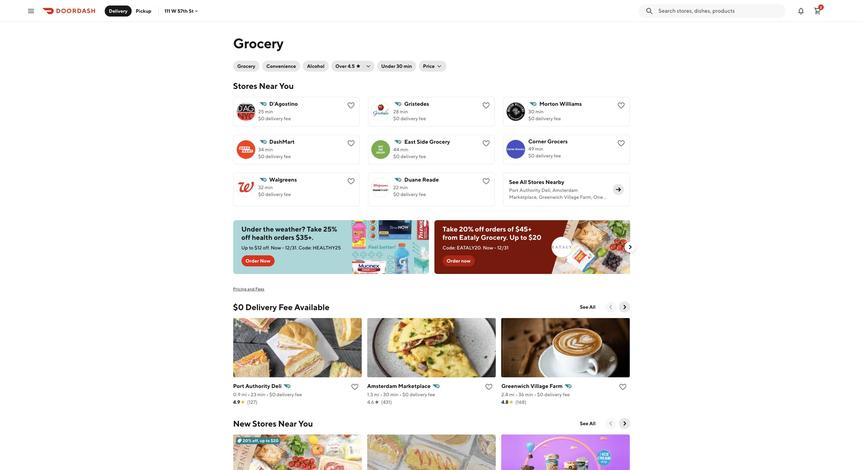 Task type: locate. For each thing, give the bounding box(es) containing it.
• down amsterdam marketplace
[[400, 392, 402, 397]]

near up 20% off, up to $20
[[278, 419, 297, 428]]

$20 right up
[[271, 438, 279, 443]]

delivery inside 30 min $0 delivery fee
[[536, 116, 553, 121]]

grocery inside button
[[237, 63, 255, 69]]

williams
[[560, 101, 582, 107]]

eataly20.
[[457, 245, 482, 251]]

0 vertical spatial see all
[[580, 304, 596, 310]]

you
[[279, 81, 294, 91], [298, 419, 313, 428]]

$​0 down amsterdam marketplace
[[403, 392, 409, 397]]

1 vertical spatial 30
[[528, 109, 535, 114]]

1 vertical spatial see all
[[580, 421, 596, 426]]

up
[[509, 233, 519, 241], [241, 245, 248, 251]]

order for from
[[447, 258, 460, 264]]

1 horizontal spatial $20
[[529, 233, 542, 241]]

1 vertical spatial 20%
[[243, 438, 252, 443]]

3 $​0 from the left
[[537, 392, 544, 397]]

0 vertical spatial next button of carousel image
[[621, 304, 628, 310]]

orders inside take 20% off orders of $45+ from eataly grocery. up to $20
[[486, 225, 506, 233]]

now down grocery.
[[483, 245, 493, 251]]

$0 inside '25 min $0 delivery fee'
[[258, 116, 265, 121]]

grocery right side
[[429, 139, 450, 145]]

delivery down "morton"
[[536, 116, 553, 121]]

port
[[233, 383, 244, 389]]

23
[[251, 392, 256, 397]]

$0 down pricing
[[233, 302, 244, 312]]

min inside 34 min $0 delivery fee
[[265, 147, 273, 152]]

1 vertical spatial near
[[278, 419, 297, 428]]

2 - from the left
[[494, 245, 496, 251]]

2 see all link from the top
[[576, 418, 600, 429]]

delivery down fees at bottom
[[245, 302, 277, 312]]

gristedes
[[404, 101, 429, 107]]

mi right 0.9 at the bottom of the page
[[242, 392, 247, 397]]

open menu image
[[27, 7, 35, 15]]

$0
[[258, 116, 265, 121], [393, 116, 400, 121], [528, 116, 535, 121], [528, 153, 535, 159], [258, 154, 265, 159], [393, 154, 400, 159], [258, 192, 265, 197], [393, 192, 400, 197], [233, 302, 244, 312]]

$0 inside 30 min $0 delivery fee
[[528, 116, 535, 121]]

delivery down dashmart
[[266, 154, 283, 159]]

$0 for morton williams
[[528, 116, 535, 121]]

1 vertical spatial grocery
[[237, 63, 255, 69]]

fee
[[279, 302, 293, 312]]

grocery
[[233, 35, 284, 51], [237, 63, 255, 69], [429, 139, 450, 145]]

min right 25
[[265, 109, 273, 114]]

$0 inside 28 min $0 delivery fee
[[393, 116, 400, 121]]

44 min $0 delivery fee
[[393, 147, 426, 159]]

• down greenwich village farm
[[534, 392, 536, 397]]

now right "off."
[[271, 245, 281, 251]]

4.9
[[233, 399, 240, 405]]

new stores near you link
[[233, 418, 313, 429]]

min down amsterdam marketplace
[[390, 392, 399, 397]]

click to add this store to your saved list image for east side grocery
[[482, 139, 491, 147]]

delivery inside '25 min $0 delivery fee'
[[266, 116, 283, 121]]

111
[[165, 8, 170, 14]]

off up eataly
[[475, 225, 484, 233]]

delivery down duane
[[401, 192, 418, 197]]

order left now
[[447, 258, 460, 264]]

1 vertical spatial orders
[[274, 233, 294, 241]]

off inside take 20% off orders of $45+ from eataly grocery. up to $20
[[475, 225, 484, 233]]

0 horizontal spatial $20
[[271, 438, 279, 443]]

0 horizontal spatial under
[[241, 225, 262, 233]]

near down convenience button
[[259, 81, 278, 91]]

notification bell image
[[797, 7, 805, 15]]

fee inside the 32 min $0 delivery fee
[[284, 192, 291, 197]]

$0 down 25
[[258, 116, 265, 121]]

take inside the under the weather? take 25% off health orders $35+.
[[307, 225, 322, 233]]

deli
[[271, 383, 282, 389]]

take up $35+.
[[307, 225, 322, 233]]

2 vertical spatial see
[[580, 421, 589, 426]]

$0 inside 34 min $0 delivery fee
[[258, 154, 265, 159]]

1 vertical spatial you
[[298, 419, 313, 428]]

2 vertical spatial all
[[589, 421, 596, 426]]

2 see all from the top
[[580, 421, 596, 426]]

1 horizontal spatial under
[[381, 63, 396, 69]]

$0 down 49
[[528, 153, 535, 159]]

2 mi from the left
[[374, 392, 379, 397]]

2 next button of carousel image from the top
[[621, 420, 628, 427]]

0 vertical spatial $20
[[529, 233, 542, 241]]

0 horizontal spatial order
[[246, 258, 259, 264]]

order
[[246, 258, 259, 264], [447, 258, 460, 264]]

1 vertical spatial to
[[249, 245, 254, 251]]

mi for greenwich
[[509, 392, 515, 397]]

$0 down 44
[[393, 154, 400, 159]]

0 vertical spatial under
[[381, 63, 396, 69]]

30 left the price
[[397, 63, 403, 69]]

order down $12
[[246, 258, 259, 264]]

$12
[[254, 245, 262, 251]]

orders down weather?
[[274, 233, 294, 241]]

1 horizontal spatial 30
[[397, 63, 403, 69]]

under inside under 30 min button
[[381, 63, 396, 69]]

$​0 for marketplace
[[403, 392, 409, 397]]

1 order from the left
[[246, 258, 259, 264]]

0 horizontal spatial -
[[282, 245, 284, 251]]

2
[[820, 5, 822, 9]]

22
[[393, 185, 399, 190]]

min inside 28 min $0 delivery fee
[[400, 109, 408, 114]]

0 vertical spatial orders
[[486, 225, 506, 233]]

weather?
[[275, 225, 305, 233]]

code:
[[299, 245, 312, 251], [443, 245, 456, 251]]

0 vertical spatial near
[[259, 81, 278, 91]]

new
[[233, 419, 251, 428]]

delivery down marketplace
[[410, 392, 427, 397]]

delivery down deli
[[277, 392, 294, 397]]

2 horizontal spatial 30
[[528, 109, 535, 114]]

$​0 for authority
[[269, 392, 276, 397]]

mi right 2.4
[[509, 392, 515, 397]]

2 horizontal spatial mi
[[509, 392, 515, 397]]

min
[[404, 63, 412, 69], [265, 109, 273, 114], [400, 109, 408, 114], [536, 109, 544, 114], [535, 146, 543, 152], [265, 147, 273, 152], [400, 147, 408, 152], [265, 185, 273, 190], [400, 185, 408, 190], [257, 392, 265, 397], [390, 392, 399, 397], [525, 392, 533, 397]]

min right 34
[[265, 147, 273, 152]]

0 horizontal spatial you
[[279, 81, 294, 91]]

min right the 32
[[265, 185, 273, 190]]

3 mi from the left
[[509, 392, 515, 397]]

1.3
[[367, 392, 373, 397]]

min right 28
[[400, 109, 408, 114]]

take up from
[[443, 225, 458, 233]]

min down corner on the top right of the page
[[535, 146, 543, 152]]

1 - from the left
[[282, 245, 284, 251]]

$0 inside '44 min $0 delivery fee'
[[393, 154, 400, 159]]

pricing and fees
[[233, 286, 264, 292]]

(168)
[[515, 399, 526, 405]]

• down "authority"
[[266, 392, 268, 397]]

see all left previous button of carousel image
[[580, 304, 596, 310]]

1 code: from the left
[[299, 245, 312, 251]]

up left $12
[[241, 245, 248, 251]]

all left previous button of carousel icon
[[589, 421, 596, 426]]

30 inside button
[[397, 63, 403, 69]]

min right 23
[[257, 392, 265, 397]]

2 take from the left
[[443, 225, 458, 233]]

village
[[531, 383, 549, 389]]

20% left off,
[[243, 438, 252, 443]]

1 take from the left
[[307, 225, 322, 233]]

• left '36'
[[516, 392, 518, 397]]

0 vertical spatial to
[[521, 233, 527, 241]]

to left $12
[[249, 245, 254, 251]]

mi for amsterdam
[[374, 392, 379, 397]]

1 vertical spatial see all link
[[576, 418, 600, 429]]

1 vertical spatial under
[[241, 225, 262, 233]]

delivery inside corner grocers 49 min $0 delivery fee
[[536, 153, 553, 159]]

d'agostino
[[269, 101, 298, 107]]

delivery down gristedes
[[401, 116, 418, 121]]

next button of carousel image for available
[[621, 304, 628, 310]]

2 $​0 from the left
[[403, 392, 409, 397]]

off left health
[[241, 233, 251, 241]]

3 items, open order cart image
[[814, 7, 822, 15]]

2 horizontal spatial to
[[521, 233, 527, 241]]

see all link left previous button of carousel icon
[[576, 418, 600, 429]]

take
[[307, 225, 322, 233], [443, 225, 458, 233]]

under inside the under the weather? take 25% off health orders $35+.
[[241, 225, 262, 233]]

next button of carousel image right previous button of carousel image
[[621, 304, 628, 310]]

min right '36'
[[525, 392, 533, 397]]

2 order from the left
[[447, 258, 460, 264]]

stores down 'grocery' button
[[233, 81, 257, 91]]

0 horizontal spatial 30
[[383, 392, 389, 397]]

1 horizontal spatial delivery
[[245, 302, 277, 312]]

$0 for gristedes
[[393, 116, 400, 121]]

• down amsterdam
[[380, 392, 382, 397]]

click to add this store to your saved list image
[[347, 101, 355, 110], [347, 177, 355, 185], [482, 177, 491, 185], [351, 383, 359, 391], [619, 383, 627, 391]]

to inside take 20% off orders of $45+ from eataly grocery. up to $20
[[521, 233, 527, 241]]

code: down from
[[443, 245, 456, 251]]

2 horizontal spatial $​0
[[537, 392, 544, 397]]

1 horizontal spatial to
[[266, 438, 270, 443]]

36
[[519, 392, 524, 397]]

1 see all from the top
[[580, 304, 596, 310]]

grocery up 'grocery' button
[[233, 35, 284, 51]]

min left the price
[[404, 63, 412, 69]]

see for $0 delivery fee available
[[580, 304, 589, 310]]

0 vertical spatial up
[[509, 233, 519, 241]]

0 vertical spatial 30
[[397, 63, 403, 69]]

2 horizontal spatial now
[[483, 245, 493, 251]]

order for health
[[246, 258, 259, 264]]

0 vertical spatial see all link
[[576, 302, 600, 313]]

delivery down d'agostino
[[266, 116, 283, 121]]

next button of carousel image right previous button of carousel icon
[[621, 420, 628, 427]]

amsterdam
[[367, 383, 397, 389]]

delivery
[[109, 8, 128, 14], [245, 302, 277, 312]]

0 vertical spatial 20%
[[459, 225, 474, 233]]

to down $45+
[[521, 233, 527, 241]]

- left 12/31.
[[282, 245, 284, 251]]

1 vertical spatial off
[[241, 233, 251, 241]]

to
[[521, 233, 527, 241], [249, 245, 254, 251], [266, 438, 270, 443]]

now
[[271, 245, 281, 251], [483, 245, 493, 251], [260, 258, 270, 264]]

price button
[[419, 61, 447, 72]]

0 horizontal spatial delivery
[[109, 8, 128, 14]]

near
[[259, 81, 278, 91], [278, 419, 297, 428]]

0 horizontal spatial 20%
[[243, 438, 252, 443]]

$35+.
[[296, 233, 314, 241]]

$20 down $45+
[[529, 233, 542, 241]]

min right 44
[[400, 147, 408, 152]]

1 $​0 from the left
[[269, 392, 276, 397]]

next button of carousel image
[[621, 304, 628, 310], [621, 420, 628, 427]]

1 horizontal spatial order
[[447, 258, 460, 264]]

$0 inside corner grocers 49 min $0 delivery fee
[[528, 153, 535, 159]]

delivery left pickup button
[[109, 8, 128, 14]]

orders up grocery.
[[486, 225, 506, 233]]

min right the 22
[[400, 185, 408, 190]]

30 up corner on the top right of the page
[[528, 109, 535, 114]]

$20
[[529, 233, 542, 241], [271, 438, 279, 443]]

under
[[381, 63, 396, 69], [241, 225, 262, 233]]

$0 up corner on the top right of the page
[[528, 116, 535, 121]]

1 horizontal spatial off
[[475, 225, 484, 233]]

1 horizontal spatial -
[[494, 245, 496, 251]]

1 vertical spatial $20
[[271, 438, 279, 443]]

order now
[[447, 258, 471, 264]]

1 horizontal spatial mi
[[374, 392, 379, 397]]

1 horizontal spatial code:
[[443, 245, 456, 251]]

1 next button of carousel image from the top
[[621, 304, 628, 310]]

$0 down 34
[[258, 154, 265, 159]]

0 horizontal spatial near
[[259, 81, 278, 91]]

• left 23
[[248, 392, 250, 397]]

$0 inside 22 min $0 delivery fee
[[393, 192, 400, 197]]

all left previous button of carousel image
[[589, 304, 596, 310]]

click to add this store to your saved list image for gristedes
[[482, 101, 491, 110]]

up inside take 20% off orders of $45+ from eataly grocery. up to $20
[[509, 233, 519, 241]]

5 • from the left
[[516, 392, 518, 397]]

min inside 22 min $0 delivery fee
[[400, 185, 408, 190]]

now down "off."
[[260, 258, 270, 264]]

20% up eataly
[[459, 225, 474, 233]]

up down of
[[509, 233, 519, 241]]

4.8
[[501, 399, 509, 405]]

0 horizontal spatial take
[[307, 225, 322, 233]]

$0 down the 22
[[393, 192, 400, 197]]

- left 12/31
[[494, 245, 496, 251]]

0 horizontal spatial mi
[[242, 392, 247, 397]]

code: down $35+.
[[299, 245, 312, 251]]

grocery up stores near you
[[237, 63, 255, 69]]

pickup
[[136, 8, 151, 14]]

delivery down corner on the top right of the page
[[536, 153, 553, 159]]

1 horizontal spatial you
[[298, 419, 313, 428]]

to right up
[[266, 438, 270, 443]]

take 20% off orders of $45+ from eataly grocery. up to $20
[[443, 225, 542, 241]]

1 horizontal spatial take
[[443, 225, 458, 233]]

the
[[263, 225, 274, 233]]

$0 down the 32
[[258, 192, 265, 197]]

•
[[248, 392, 250, 397], [266, 392, 268, 397], [380, 392, 382, 397], [400, 392, 402, 397], [516, 392, 518, 397], [534, 392, 536, 397]]

healthy25
[[313, 245, 341, 251]]

eataly
[[459, 233, 479, 241]]

1 horizontal spatial 20%
[[459, 225, 474, 233]]

0 horizontal spatial $​0
[[269, 392, 276, 397]]

1 see all link from the top
[[576, 302, 600, 313]]

44
[[393, 147, 399, 152]]

1 vertical spatial stores
[[528, 179, 544, 185]]

see all left previous button of carousel icon
[[580, 421, 596, 426]]

0 horizontal spatial code:
[[299, 245, 312, 251]]

click to add this store to your saved list image
[[482, 101, 491, 110], [617, 101, 626, 110], [347, 139, 355, 147], [482, 139, 491, 147], [617, 139, 626, 147], [485, 383, 493, 391]]

1 horizontal spatial $​0
[[403, 392, 409, 397]]

stores
[[233, 81, 257, 91], [528, 179, 544, 185], [252, 419, 277, 428]]

0 horizontal spatial orders
[[274, 233, 294, 241]]

fee inside 22 min $0 delivery fee
[[419, 192, 426, 197]]

1 horizontal spatial up
[[509, 233, 519, 241]]

min inside button
[[404, 63, 412, 69]]

$​0
[[269, 392, 276, 397], [403, 392, 409, 397], [537, 392, 544, 397]]

$0 inside the 32 min $0 delivery fee
[[258, 192, 265, 197]]

orders inside the under the weather? take 25% off health orders $35+.
[[274, 233, 294, 241]]

$​0 down deli
[[269, 392, 276, 397]]

port authority deli
[[233, 383, 282, 389]]

0 horizontal spatial now
[[260, 258, 270, 264]]

0 horizontal spatial off
[[241, 233, 251, 241]]

click to add this store to your saved list image for dashmart
[[347, 139, 355, 147]]

min inside the 32 min $0 delivery fee
[[265, 185, 273, 190]]

min down "morton"
[[536, 109, 544, 114]]

$0 down 28
[[393, 116, 400, 121]]

0 vertical spatial delivery
[[109, 8, 128, 14]]

1 vertical spatial all
[[589, 304, 596, 310]]

4.5
[[348, 63, 355, 69]]

next button of carousel image for you
[[621, 420, 628, 427]]

up
[[260, 438, 265, 443]]

1 vertical spatial see
[[580, 304, 589, 310]]

see
[[509, 179, 519, 185], [580, 304, 589, 310], [580, 421, 589, 426]]

mi right '1.3'
[[374, 392, 379, 397]]

all left nearby
[[520, 179, 527, 185]]

30 up (431)
[[383, 392, 389, 397]]

1 vertical spatial next button of carousel image
[[621, 420, 628, 427]]

over
[[335, 63, 347, 69]]

min inside 30 min $0 delivery fee
[[536, 109, 544, 114]]

delivery down east
[[401, 154, 418, 159]]

morton
[[539, 101, 559, 107]]

1 horizontal spatial orders
[[486, 225, 506, 233]]

click to add this store to your saved list image for d'agostino
[[347, 101, 355, 110]]

0 vertical spatial off
[[475, 225, 484, 233]]

stores up up
[[252, 419, 277, 428]]

$​0 down village
[[537, 392, 544, 397]]

delivery down walgreens
[[266, 192, 283, 197]]

$0 for duane reade
[[393, 192, 400, 197]]

see all link left previous button of carousel image
[[576, 302, 600, 313]]

1 mi from the left
[[242, 392, 247, 397]]

0 horizontal spatial up
[[241, 245, 248, 251]]

stores left nearby
[[528, 179, 544, 185]]



Task type: describe. For each thing, give the bounding box(es) containing it.
order now button
[[443, 255, 475, 266]]

corner
[[528, 138, 546, 145]]

2.4 mi • 36 min • $​0 delivery fee
[[501, 392, 570, 397]]

28 min $0 delivery fee
[[393, 109, 426, 121]]

fee inside 34 min $0 delivery fee
[[284, 154, 291, 159]]

32 min $0 delivery fee
[[258, 185, 291, 197]]

over 4.5
[[335, 63, 355, 69]]

under 30 min button
[[377, 61, 416, 72]]

st
[[189, 8, 194, 14]]

under for under the weather? take 25% off health orders $35+.
[[241, 225, 262, 233]]

0.9 mi • 23 min • $​0 delivery fee
[[233, 392, 302, 397]]

delivery inside 34 min $0 delivery fee
[[266, 154, 283, 159]]

off.
[[263, 245, 270, 251]]

57th
[[178, 8, 188, 14]]

fee inside '44 min $0 delivery fee'
[[419, 154, 426, 159]]

under 30 min
[[381, 63, 412, 69]]

$0 for dashmart
[[258, 154, 265, 159]]

(127)
[[247, 399, 257, 405]]

1 vertical spatial delivery
[[245, 302, 277, 312]]

click to add this store to your saved list image for morton williams
[[617, 101, 626, 110]]

$0 for walgreens
[[258, 192, 265, 197]]

take inside take 20% off orders of $45+ from eataly grocery. up to $20
[[443, 225, 458, 233]]

34
[[258, 147, 264, 152]]

click to add this store to your saved list image for walgreens
[[347, 177, 355, 185]]

from
[[443, 233, 458, 241]]

1 horizontal spatial near
[[278, 419, 297, 428]]

$20 inside take 20% off orders of $45+ from eataly grocery. up to $20
[[529, 233, 542, 241]]

price
[[423, 63, 435, 69]]

2 vertical spatial 30
[[383, 392, 389, 397]]

delivery inside 28 min $0 delivery fee
[[401, 116, 418, 121]]

delivery down 'farm'
[[545, 392, 562, 397]]

$0 for east side grocery
[[393, 154, 400, 159]]

stores near you
[[233, 81, 294, 91]]

convenience button
[[262, 61, 300, 72]]

12/31
[[497, 245, 509, 251]]

Store search: begin typing to search for stores available on DoorDash text field
[[659, 7, 782, 15]]

6 • from the left
[[534, 392, 536, 397]]

fees
[[255, 286, 264, 292]]

side
[[417, 139, 428, 145]]

order now button
[[241, 255, 275, 266]]

of
[[508, 225, 514, 233]]

corner grocers 49 min $0 delivery fee
[[528, 138, 568, 159]]

all for available
[[589, 304, 596, 310]]

over 4.5 button
[[331, 61, 374, 72]]

0 vertical spatial you
[[279, 81, 294, 91]]

now
[[461, 258, 471, 264]]

1 horizontal spatial now
[[271, 245, 281, 251]]

2 button
[[811, 4, 825, 18]]

$0 delivery fee available
[[233, 302, 330, 312]]

pricing
[[233, 286, 247, 292]]

3 • from the left
[[380, 392, 382, 397]]

32
[[258, 185, 264, 190]]

1.3 mi • 30 min • $​0 delivery fee
[[367, 392, 435, 397]]

east side grocery
[[404, 139, 450, 145]]

new stores near you
[[233, 419, 313, 428]]

walgreens
[[269, 176, 297, 183]]

marketplace
[[398, 383, 431, 389]]

20% inside take 20% off orders of $45+ from eataly grocery. up to $20
[[459, 225, 474, 233]]

$0 for d'agostino
[[258, 116, 265, 121]]

farm
[[550, 383, 563, 389]]

all for you
[[589, 421, 596, 426]]

see all link for you
[[576, 418, 600, 429]]

convenience
[[266, 63, 296, 69]]

0 vertical spatial grocery
[[233, 35, 284, 51]]

2 vertical spatial grocery
[[429, 139, 450, 145]]

2 vertical spatial stores
[[252, 419, 277, 428]]

reade
[[422, 176, 439, 183]]

2 vertical spatial to
[[266, 438, 270, 443]]

grocers
[[548, 138, 568, 145]]

order now
[[246, 258, 270, 264]]

2 • from the left
[[266, 392, 268, 397]]

min inside '25 min $0 delivery fee'
[[265, 109, 273, 114]]

111 w 57th st
[[165, 8, 194, 14]]

30 min $0 delivery fee
[[528, 109, 561, 121]]

previous button of carousel image
[[607, 304, 614, 310]]

delivery inside '44 min $0 delivery fee'
[[401, 154, 418, 159]]

morton williams
[[539, 101, 582, 107]]

w
[[171, 8, 177, 14]]

delivery button
[[105, 5, 132, 16]]

nearby
[[546, 179, 564, 185]]

duane
[[404, 176, 421, 183]]

0 horizontal spatial to
[[249, 245, 254, 251]]

see all stores nearby
[[509, 179, 564, 185]]

previous button of carousel image
[[607, 420, 614, 427]]

next button of carousel image
[[627, 244, 634, 251]]

east
[[404, 139, 416, 145]]

mi for port
[[242, 392, 247, 397]]

grocery button
[[233, 61, 260, 72]]

alcohol
[[307, 63, 324, 69]]

and
[[247, 286, 255, 292]]

fee inside 28 min $0 delivery fee
[[419, 116, 426, 121]]

0 vertical spatial all
[[520, 179, 527, 185]]

duane reade
[[404, 176, 439, 183]]

min inside corner grocers 49 min $0 delivery fee
[[535, 146, 543, 152]]

min inside '44 min $0 delivery fee'
[[400, 147, 408, 152]]

delivery inside 22 min $0 delivery fee
[[401, 192, 418, 197]]

fee inside 30 min $0 delivery fee
[[554, 116, 561, 121]]

4 • from the left
[[400, 392, 402, 397]]

0.9
[[233, 392, 241, 397]]

$0 delivery fee available link
[[233, 302, 330, 313]]

available
[[294, 302, 330, 312]]

1 vertical spatial up
[[241, 245, 248, 251]]

under the weather? take 25% off health orders $35+.
[[241, 225, 337, 241]]

grocery.
[[481, 233, 508, 241]]

delivery inside the 32 min $0 delivery fee
[[266, 192, 283, 197]]

see for new stores near you
[[580, 421, 589, 426]]

see all image
[[615, 186, 622, 193]]

$45+
[[516, 225, 532, 233]]

$​0 for village
[[537, 392, 544, 397]]

34 min $0 delivery fee
[[258, 147, 291, 159]]

49
[[528, 146, 534, 152]]

25%
[[323, 225, 337, 233]]

up to $12 off. now - 12/31. code: healthy25
[[241, 245, 341, 251]]

dashmart
[[269, 139, 295, 145]]

4.6
[[367, 399, 374, 405]]

see all link for available
[[576, 302, 600, 313]]

health
[[252, 233, 272, 241]]

111 w 57th st button
[[165, 8, 199, 14]]

fee inside '25 min $0 delivery fee'
[[284, 116, 291, 121]]

25 min $0 delivery fee
[[258, 109, 291, 121]]

off,
[[252, 438, 259, 443]]

alcohol button
[[303, 61, 329, 72]]

0 vertical spatial stores
[[233, 81, 257, 91]]

code: eataly20. now - 12/31
[[443, 245, 509, 251]]

see all for new stores near you
[[580, 421, 596, 426]]

0 vertical spatial see
[[509, 179, 519, 185]]

pickup button
[[132, 5, 156, 16]]

see all for $0 delivery fee available
[[580, 304, 596, 310]]

1 • from the left
[[248, 392, 250, 397]]

delivery inside button
[[109, 8, 128, 14]]

pricing and fees button
[[233, 282, 652, 296]]

under for under 30 min
[[381, 63, 396, 69]]

12/31.
[[285, 245, 298, 251]]

now inside button
[[260, 258, 270, 264]]

20% off, up to $20
[[243, 438, 279, 443]]

2 code: from the left
[[443, 245, 456, 251]]

fee inside corner grocers 49 min $0 delivery fee
[[554, 153, 561, 159]]

amsterdam marketplace
[[367, 383, 431, 389]]

off inside the under the weather? take 25% off health orders $35+.
[[241, 233, 251, 241]]

30 inside 30 min $0 delivery fee
[[528, 109, 535, 114]]

click to add this store to your saved list image for duane reade
[[482, 177, 491, 185]]



Task type: vqa. For each thing, say whether or not it's contained in the screenshot.
the rightmost Up
yes



